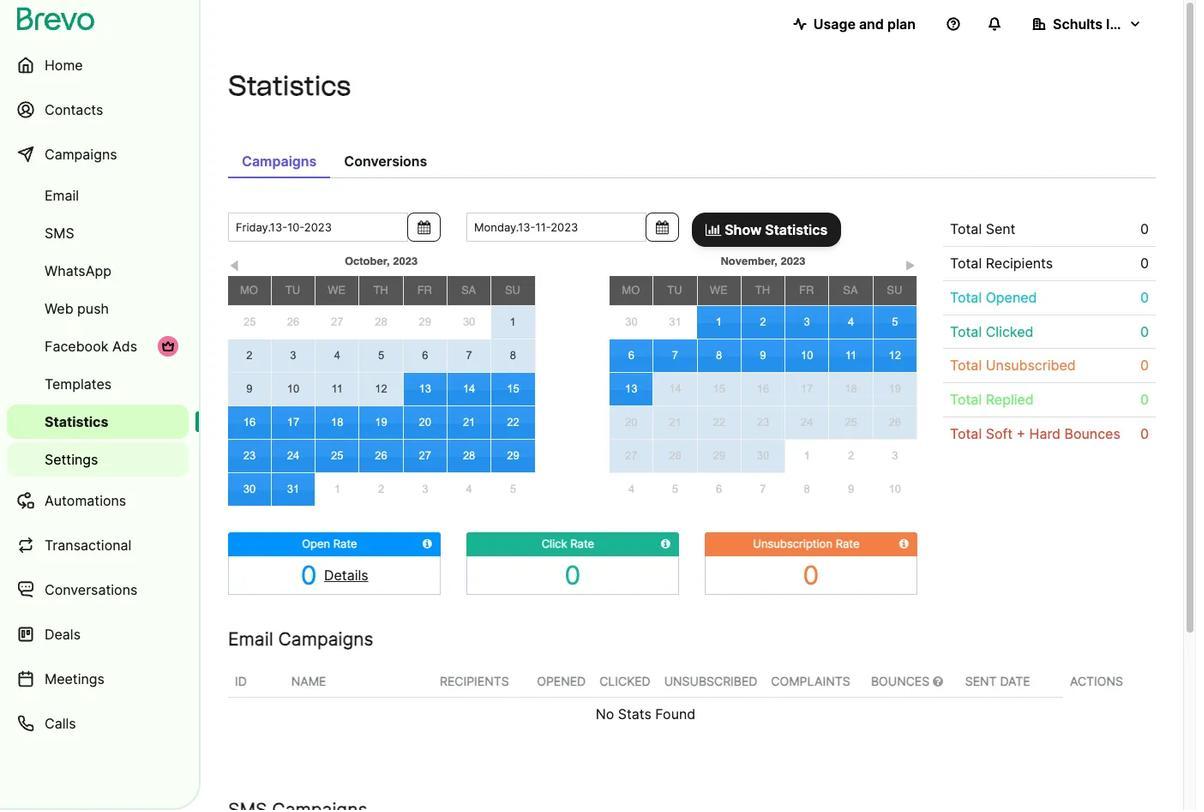 Task type: describe. For each thing, give the bounding box(es) containing it.
show statistics button
[[692, 213, 842, 247]]

web
[[45, 300, 73, 317]]

rate for unsubscription rate
[[836, 537, 860, 551]]

show
[[725, 221, 762, 238]]

info circle image for unsubscription rate
[[900, 539, 909, 550]]

2 14 link from the left
[[654, 373, 697, 406]]

calendar image for to text box at the top
[[656, 220, 669, 234]]

usage
[[814, 15, 856, 33]]

th for 2
[[756, 284, 770, 297]]

plan
[[888, 15, 916, 33]]

0 horizontal spatial 8 link
[[492, 340, 535, 372]]

16 for left 16 link
[[243, 416, 256, 429]]

0 vertical spatial 31 link
[[653, 306, 697, 339]]

usage and plan
[[814, 15, 916, 33]]

0 horizontal spatial 7
[[466, 349, 472, 362]]

0 vertical spatial opened
[[986, 289, 1038, 306]]

0 vertical spatial 18 link
[[830, 373, 873, 406]]

◀ link
[[228, 256, 241, 273]]

25 for the 25 link to the bottom
[[331, 450, 344, 462]]

0 horizontal spatial 28
[[375, 316, 388, 329]]

1 horizontal spatial 29 link
[[492, 440, 535, 473]]

1 horizontal spatial 23
[[757, 416, 770, 429]]

1 15 from the left
[[507, 383, 520, 395]]

web push link
[[7, 292, 189, 326]]

automations
[[45, 492, 126, 510]]

automations link
[[7, 480, 189, 522]]

1 horizontal spatial 6
[[629, 349, 635, 362]]

1 vertical spatial clicked
[[600, 674, 651, 689]]

2 vertical spatial 26 link
[[360, 440, 403, 473]]

unsubscription
[[753, 537, 833, 551]]

2 horizontal spatial 10 link
[[873, 473, 917, 506]]

11 for the top 11 link
[[846, 349, 857, 362]]

1 vertical spatial unsubscribed
[[665, 674, 758, 689]]

0 horizontal spatial 17 link
[[272, 407, 315, 439]]

2 horizontal spatial 29 link
[[698, 440, 741, 473]]

31 for the bottom '31' link
[[287, 483, 300, 496]]

1 horizontal spatial 6 link
[[610, 339, 653, 372]]

no
[[596, 706, 614, 723]]

total for total unsubscribed
[[950, 357, 982, 374]]

sms link
[[7, 216, 189, 250]]

2 horizontal spatial 29
[[713, 450, 726, 462]]

templates
[[45, 376, 112, 393]]

bar chart image
[[706, 223, 722, 237]]

0 horizontal spatial 10
[[287, 383, 300, 395]]

1 horizontal spatial 28 link
[[448, 440, 491, 473]]

november, 2023 ▶
[[721, 255, 916, 273]]

1 horizontal spatial 8 link
[[698, 340, 741, 372]]

0 horizontal spatial 27 link
[[315, 306, 359, 339]]

▶
[[906, 260, 916, 273]]

2 13 from the left
[[625, 383, 638, 395]]

1 vertical spatial 23 link
[[228, 440, 271, 473]]

email for email campaigns
[[228, 628, 273, 650]]

0 horizontal spatial 16 link
[[228, 407, 271, 439]]

total soft + hard bounces
[[950, 426, 1121, 443]]

date
[[1001, 674, 1031, 689]]

0 horizontal spatial 10 link
[[272, 373, 315, 406]]

2 22 link from the left
[[698, 407, 741, 439]]

22 for 2nd '22' link from left
[[713, 416, 726, 429]]

1 horizontal spatial 29
[[507, 450, 520, 462]]

0 vertical spatial 24
[[801, 416, 814, 429]]

1 horizontal spatial 9 link
[[742, 340, 785, 372]]

total replied
[[950, 391, 1034, 409]]

1 vertical spatial 12 link
[[360, 373, 403, 406]]

facebook ads
[[45, 338, 137, 355]]

sms
[[45, 225, 74, 242]]

conversions
[[344, 153, 428, 170]]

1 horizontal spatial 17
[[801, 383, 814, 395]]

+
[[1017, 426, 1026, 443]]

contacts
[[45, 101, 103, 118]]

0 vertical spatial 11 link
[[830, 340, 873, 372]]

calls
[[45, 715, 76, 733]]

deals
[[45, 626, 81, 643]]

1 vertical spatial 17
[[287, 416, 300, 429]]

8 for the middle 8 link
[[716, 349, 723, 362]]

details
[[324, 567, 368, 584]]

campaigns up name
[[278, 628, 374, 650]]

schults inc
[[1053, 15, 1127, 33]]

0 vertical spatial clicked
[[986, 323, 1034, 340]]

1 20 link from the left
[[404, 407, 447, 439]]

conversations link
[[7, 570, 189, 611]]

1 vertical spatial 31 link
[[272, 474, 315, 506]]

14 for 1st 14 link from right
[[669, 383, 682, 395]]

0 vertical spatial 12 link
[[874, 340, 917, 372]]

no stats found
[[596, 706, 696, 723]]

1 horizontal spatial 7
[[672, 349, 679, 362]]

2 15 link from the left
[[698, 373, 741, 406]]

1 horizontal spatial campaigns link
[[228, 144, 331, 178]]

actions
[[1071, 674, 1124, 689]]

email link
[[7, 178, 189, 213]]

total for total clicked
[[950, 323, 982, 340]]

2 horizontal spatial 27 link
[[610, 440, 653, 473]]

1 vertical spatial bounces
[[872, 674, 933, 689]]

show statistics
[[722, 221, 828, 238]]

info circle image for open rate
[[423, 539, 432, 550]]

click rate
[[542, 537, 595, 551]]

whatsapp link
[[7, 254, 189, 288]]

sent date
[[966, 674, 1031, 689]]

0 details
[[301, 560, 368, 591]]

1 horizontal spatial bounces
[[1065, 426, 1121, 443]]

0 horizontal spatial 24 link
[[272, 440, 315, 473]]

0 for total clicked
[[1141, 323, 1150, 340]]

mo for 25
[[240, 284, 258, 297]]

2 horizontal spatial 27
[[625, 450, 638, 462]]

usage and plan button
[[780, 7, 930, 41]]

0 horizontal spatial 9 link
[[228, 373, 271, 406]]

31 for topmost '31' link
[[669, 316, 682, 329]]

1 horizontal spatial 10
[[801, 349, 814, 362]]

home
[[45, 57, 83, 74]]

1 horizontal spatial 27 link
[[404, 440, 447, 473]]

1 vertical spatial opened
[[537, 674, 586, 689]]

2 horizontal spatial 25 link
[[830, 407, 873, 439]]

campaigns up the email link
[[45, 146, 117, 163]]

0 for total sent
[[1141, 220, 1150, 238]]

◀
[[229, 260, 240, 273]]

0 horizontal spatial 27
[[331, 316, 344, 329]]

To text field
[[467, 213, 647, 242]]

0 vertical spatial 16 link
[[742, 373, 785, 406]]

2 horizontal spatial 28 link
[[654, 440, 697, 473]]

0 horizontal spatial statistics
[[45, 413, 109, 431]]

1 horizontal spatial 28
[[463, 450, 476, 462]]

0 horizontal spatial 7 link
[[448, 339, 491, 372]]

0 vertical spatial 23 link
[[742, 407, 785, 439]]

total sent
[[950, 220, 1016, 238]]

2 horizontal spatial 8 link
[[785, 473, 829, 506]]

october,
[[345, 255, 390, 268]]

1 14 link from the left
[[448, 373, 491, 406]]

total for total sent
[[950, 220, 982, 238]]

meetings link
[[7, 659, 189, 700]]

1 horizontal spatial 19
[[889, 383, 902, 395]]

0 horizontal spatial 23
[[243, 450, 256, 462]]

web push
[[45, 300, 109, 317]]

total recipients
[[950, 255, 1054, 272]]

open
[[302, 537, 330, 551]]

2 horizontal spatial 10
[[889, 483, 902, 496]]

2 horizontal spatial 28
[[669, 450, 682, 462]]

20 for second 20 link
[[625, 416, 638, 429]]

1 vertical spatial 11 link
[[316, 373, 359, 406]]

26 for 26 link to the top
[[287, 316, 300, 329]]

1 horizontal spatial 9
[[760, 349, 767, 362]]

settings link
[[7, 443, 189, 477]]

0 vertical spatial 17 link
[[786, 373, 829, 406]]

total clicked
[[950, 323, 1034, 340]]

8 for the left 8 link
[[510, 349, 516, 362]]

meetings
[[45, 671, 105, 688]]

20 for second 20 link from the right
[[419, 416, 432, 429]]

0 horizontal spatial 19
[[375, 416, 388, 429]]

2 horizontal spatial 9
[[848, 483, 855, 496]]

2 21 from the left
[[669, 416, 682, 429]]

0 vertical spatial 26 link
[[271, 306, 315, 339]]

2 horizontal spatial 7 link
[[741, 474, 785, 506]]

inc
[[1107, 15, 1127, 33]]

1 22 link from the left
[[492, 407, 535, 439]]

1 horizontal spatial 24 link
[[786, 407, 829, 439]]

▶ link
[[905, 256, 917, 273]]

2023 for october,
[[393, 255, 418, 268]]

ads
[[112, 338, 137, 355]]

transactional
[[45, 537, 132, 554]]

calendar image for from text field
[[418, 220, 431, 234]]

total opened
[[950, 289, 1038, 306]]

1 horizontal spatial 10 link
[[786, 340, 829, 372]]

0 vertical spatial statistics
[[228, 69, 351, 102]]

2 horizontal spatial 6
[[716, 483, 723, 496]]

settings
[[45, 451, 98, 468]]

we for october, 2023
[[328, 284, 346, 297]]

26 for 26 link to the middle
[[889, 416, 902, 429]]

0 horizontal spatial 6
[[422, 349, 428, 362]]

deals link
[[7, 614, 189, 655]]

rate for open rate
[[334, 537, 357, 551]]

2 15 from the left
[[713, 383, 726, 395]]

open rate
[[302, 537, 357, 551]]

2 vertical spatial 25 link
[[316, 440, 359, 473]]

18 for 18 link to the top
[[845, 383, 858, 395]]

facebook ads link
[[7, 329, 189, 364]]

0 for total unsubscribed
[[1141, 357, 1150, 374]]

0 vertical spatial 19 link
[[874, 373, 917, 406]]

contacts link
[[7, 89, 189, 130]]

1 vertical spatial 19 link
[[360, 407, 403, 439]]

0 horizontal spatial 6 link
[[404, 339, 447, 372]]

su for 5
[[887, 284, 903, 297]]

0 horizontal spatial 18 link
[[316, 407, 359, 439]]

0 horizontal spatial 29 link
[[403, 306, 447, 339]]

templates link
[[7, 367, 189, 401]]

transactional link
[[7, 525, 189, 566]]

2 horizontal spatial 6 link
[[697, 474, 741, 506]]

0 horizontal spatial 28 link
[[359, 306, 403, 339]]

and
[[859, 15, 884, 33]]

unsubscription rate
[[753, 537, 860, 551]]

12 for 12 link to the top
[[889, 349, 902, 362]]

0 horizontal spatial 24
[[287, 450, 300, 462]]

total unsubscribed
[[950, 357, 1076, 374]]

home link
[[7, 45, 189, 86]]

schults
[[1053, 15, 1103, 33]]

1 13 link from the left
[[404, 373, 447, 406]]

october, 2023 link
[[271, 251, 491, 272]]



Task type: vqa. For each thing, say whether or not it's contained in the screenshot.


Task type: locate. For each thing, give the bounding box(es) containing it.
1 horizontal spatial 13
[[625, 383, 638, 395]]

we for november, 2023
[[710, 284, 728, 297]]

1 horizontal spatial 26 link
[[360, 440, 403, 473]]

calls link
[[7, 703, 189, 745]]

0 vertical spatial recipients
[[986, 255, 1054, 272]]

16 for top 16 link
[[757, 383, 770, 395]]

10
[[801, 349, 814, 362], [287, 383, 300, 395], [889, 483, 902, 496]]

th down october, 2023 link
[[373, 284, 388, 297]]

name
[[291, 674, 326, 689]]

0 vertical spatial unsubscribed
[[986, 357, 1076, 374]]

From text field
[[228, 213, 408, 242]]

1 th from the left
[[373, 284, 388, 297]]

8 link
[[492, 340, 535, 372], [698, 340, 741, 372], [785, 473, 829, 506]]

8 for the right 8 link
[[804, 483, 811, 496]]

0 for total recipients
[[1141, 255, 1150, 272]]

2 su from the left
[[887, 284, 903, 297]]

19
[[889, 383, 902, 395], [375, 416, 388, 429]]

th down the november, 2023 link
[[756, 284, 770, 297]]

23 link
[[742, 407, 785, 439], [228, 440, 271, 473]]

19 link
[[874, 373, 917, 406], [360, 407, 403, 439]]

1 14 from the left
[[463, 383, 476, 395]]

1 horizontal spatial info circle image
[[661, 539, 671, 550]]

1 vertical spatial 26 link
[[874, 407, 917, 439]]

2 fr from the left
[[800, 284, 814, 297]]

2 th from the left
[[756, 284, 770, 297]]

1 vertical spatial recipients
[[440, 674, 509, 689]]

1 su from the left
[[505, 284, 521, 297]]

2 info circle image from the left
[[661, 539, 671, 550]]

2 13 link from the left
[[610, 373, 653, 406]]

1 20 from the left
[[419, 416, 432, 429]]

1 horizontal spatial 25
[[331, 450, 344, 462]]

sent
[[966, 674, 997, 689]]

12
[[889, 349, 902, 362], [375, 383, 388, 395]]

5 link
[[874, 306, 917, 339], [360, 339, 403, 372], [653, 474, 697, 506], [491, 474, 535, 506]]

tu for 31
[[668, 284, 682, 297]]

0 horizontal spatial su
[[505, 284, 521, 297]]

rate right open
[[334, 537, 357, 551]]

total for total replied
[[950, 391, 982, 409]]

0 horizontal spatial clicked
[[600, 674, 651, 689]]

1 vertical spatial 10
[[287, 383, 300, 395]]

0 vertical spatial 12
[[889, 349, 902, 362]]

total for total soft + hard bounces
[[950, 426, 982, 443]]

0 horizontal spatial info circle image
[[423, 539, 432, 550]]

id
[[235, 674, 247, 689]]

0 horizontal spatial 13
[[419, 383, 432, 395]]

11
[[846, 349, 857, 362], [332, 383, 343, 395]]

24
[[801, 416, 814, 429], [287, 450, 300, 462]]

hard
[[1030, 426, 1061, 443]]

total down the total sent
[[950, 255, 982, 272]]

2 20 from the left
[[625, 416, 638, 429]]

october, 2023
[[345, 255, 418, 268]]

1 2023 from the left
[[393, 255, 418, 268]]

5 total from the top
[[950, 357, 982, 374]]

1 vertical spatial statistics
[[765, 221, 828, 238]]

4
[[848, 316, 855, 329], [334, 349, 340, 362], [629, 483, 635, 496], [466, 483, 472, 496]]

0 vertical spatial 10 link
[[786, 340, 829, 372]]

fr down november, 2023 ▶
[[800, 284, 814, 297]]

6 link
[[404, 339, 447, 372], [610, 339, 653, 372], [697, 474, 741, 506]]

3 total from the top
[[950, 289, 982, 306]]

1 horizontal spatial 8
[[716, 349, 723, 362]]

1 horizontal spatial 14
[[669, 383, 682, 395]]

0 horizontal spatial 16
[[243, 416, 256, 429]]

1 calendar image from the left
[[418, 220, 431, 234]]

1 22 from the left
[[507, 416, 520, 429]]

1 vertical spatial 31
[[287, 483, 300, 496]]

sa
[[461, 284, 476, 297], [844, 284, 858, 297]]

1 fr from the left
[[417, 284, 432, 297]]

2
[[760, 316, 767, 329], [246, 349, 253, 362], [848, 450, 855, 463], [378, 483, 384, 496]]

0 vertical spatial 11
[[846, 349, 857, 362]]

rate right click
[[571, 537, 595, 551]]

schults inc button
[[1019, 7, 1156, 41]]

0 for total replied
[[1141, 391, 1150, 409]]

25 for right the 25 link
[[845, 416, 858, 429]]

1 horizontal spatial 22 link
[[698, 407, 741, 439]]

2 vertical spatial 10
[[889, 483, 902, 496]]

clicked
[[986, 323, 1034, 340], [600, 674, 651, 689]]

2 2023 from the left
[[781, 255, 806, 268]]

1 tu from the left
[[286, 284, 300, 297]]

1 horizontal spatial fr
[[800, 284, 814, 297]]

1 total from the top
[[950, 220, 982, 238]]

12 link
[[874, 340, 917, 372], [360, 373, 403, 406]]

whatsapp
[[45, 263, 112, 280]]

total down total opened at the right of page
[[950, 323, 982, 340]]

2 calendar image from the left
[[656, 220, 669, 234]]

bounces left sent
[[872, 674, 933, 689]]

0 horizontal spatial 14
[[463, 383, 476, 395]]

14 for second 14 link from the right
[[463, 383, 476, 395]]

5
[[892, 316, 899, 329], [378, 349, 384, 362], [672, 483, 679, 496], [510, 483, 516, 496]]

0 horizontal spatial 11
[[332, 383, 343, 395]]

stats
[[618, 706, 652, 723]]

0 horizontal spatial 14 link
[[448, 373, 491, 406]]

16
[[757, 383, 770, 395], [243, 416, 256, 429]]

total left sent
[[950, 220, 982, 238]]

mo for 30
[[622, 284, 640, 297]]

1 mo from the left
[[240, 284, 258, 297]]

total down "total clicked"
[[950, 357, 982, 374]]

0 horizontal spatial 9
[[246, 383, 253, 395]]

1 vertical spatial 12
[[375, 383, 388, 395]]

2023 down show statistics
[[781, 255, 806, 268]]

1 link
[[491, 306, 535, 339], [697, 306, 741, 339], [786, 440, 829, 473], [316, 474, 359, 506]]

1 horizontal spatial 16
[[757, 383, 770, 395]]

2 horizontal spatial 7
[[760, 483, 767, 496]]

1 horizontal spatial th
[[756, 284, 770, 297]]

rate for click rate
[[571, 537, 595, 551]]

2 horizontal spatial info circle image
[[900, 539, 909, 550]]

complaints
[[771, 674, 851, 689]]

statistics
[[228, 69, 351, 102], [765, 221, 828, 238], [45, 413, 109, 431]]

campaigns link
[[7, 134, 189, 175], [228, 144, 331, 178]]

13 link
[[404, 373, 447, 406], [610, 373, 653, 406]]

sent
[[986, 220, 1016, 238]]

0 horizontal spatial 15
[[507, 383, 520, 395]]

0 vertical spatial 25 link
[[228, 306, 271, 339]]

total up "total clicked"
[[950, 289, 982, 306]]

email
[[45, 187, 79, 204], [228, 628, 273, 650]]

0 vertical spatial 31
[[669, 316, 682, 329]]

2 sa from the left
[[844, 284, 858, 297]]

recipients
[[986, 255, 1054, 272], [440, 674, 509, 689]]

conversions link
[[331, 144, 441, 178]]

18
[[845, 383, 858, 395], [331, 416, 344, 429]]

2 we from the left
[[710, 284, 728, 297]]

th
[[373, 284, 388, 297], [756, 284, 770, 297]]

1 horizontal spatial 7 link
[[654, 339, 697, 372]]

email for email
[[45, 187, 79, 204]]

3 info circle image from the left
[[900, 539, 909, 550]]

we down november,
[[710, 284, 728, 297]]

0 for total soft + hard bounces
[[1141, 426, 1150, 443]]

clicked up total unsubscribed
[[986, 323, 1034, 340]]

statistics inside 'button'
[[765, 221, 828, 238]]

0 horizontal spatial tu
[[286, 284, 300, 297]]

0 horizontal spatial 17
[[287, 416, 300, 429]]

campaigns
[[45, 146, 117, 163], [242, 153, 317, 170], [278, 628, 374, 650]]

26 for the bottom 26 link
[[375, 450, 388, 462]]

22 for first '22' link from left
[[507, 416, 520, 429]]

0 horizontal spatial 26
[[287, 316, 300, 329]]

total left replied
[[950, 391, 982, 409]]

2 21 link from the left
[[654, 407, 697, 439]]

0 horizontal spatial 15 link
[[492, 373, 535, 406]]

we
[[328, 284, 346, 297], [710, 284, 728, 297]]

2 20 link from the left
[[610, 407, 653, 439]]

1 horizontal spatial 21
[[669, 416, 682, 429]]

29 link
[[403, 306, 447, 339], [492, 440, 535, 473], [698, 440, 741, 473]]

total for total opened
[[950, 289, 982, 306]]

3
[[804, 316, 811, 329], [290, 349, 296, 362], [892, 450, 899, 463], [422, 483, 428, 496]]

fr down october, 2023 link
[[417, 284, 432, 297]]

1 horizontal spatial tu
[[668, 284, 682, 297]]

14 link
[[448, 373, 491, 406], [654, 373, 697, 406]]

1 21 link from the left
[[448, 407, 491, 439]]

2023 inside november, 2023 ▶
[[781, 255, 806, 268]]

total for total recipients
[[950, 255, 982, 272]]

bounces
[[1065, 426, 1121, 443], [872, 674, 933, 689]]

2 horizontal spatial 26
[[889, 416, 902, 429]]

calendar image up october, 2023
[[418, 220, 431, 234]]

11 for bottommost 11 link
[[332, 383, 343, 395]]

2 rate from the left
[[571, 537, 595, 551]]

clicked up stats in the bottom right of the page
[[600, 674, 651, 689]]

22 link
[[492, 407, 535, 439], [698, 407, 741, 439]]

3 rate from the left
[[836, 537, 860, 551]]

23
[[757, 416, 770, 429], [243, 450, 256, 462]]

0 horizontal spatial 18
[[331, 416, 344, 429]]

facebook
[[45, 338, 108, 355]]

su for 1
[[505, 284, 521, 297]]

unsubscribed up replied
[[986, 357, 1076, 374]]

su down november, 2023 ▶
[[887, 284, 903, 297]]

11 link
[[830, 340, 873, 372], [316, 373, 359, 406]]

18 for the leftmost 18 link
[[331, 416, 344, 429]]

info circle image for click rate
[[661, 539, 671, 550]]

total left soft
[[950, 426, 982, 443]]

bounces right hard
[[1065, 426, 1121, 443]]

1 horizontal spatial mo
[[622, 284, 640, 297]]

statistics link
[[7, 405, 189, 439]]

0 horizontal spatial 29
[[419, 316, 432, 329]]

0 horizontal spatial 13 link
[[404, 373, 447, 406]]

28
[[375, 316, 388, 329], [463, 450, 476, 462], [669, 450, 682, 462]]

2023 for november,
[[781, 255, 806, 268]]

1 horizontal spatial unsubscribed
[[986, 357, 1076, 374]]

rate right unsubscription
[[836, 537, 860, 551]]

1 info circle image from the left
[[423, 539, 432, 550]]

november,
[[721, 255, 778, 268]]

1 vertical spatial 9
[[246, 383, 253, 395]]

2 tu from the left
[[668, 284, 682, 297]]

2023 right october,
[[393, 255, 418, 268]]

0 horizontal spatial we
[[328, 284, 346, 297]]

sa for 4
[[844, 284, 858, 297]]

2 horizontal spatial 8
[[804, 483, 811, 496]]

0 horizontal spatial 11 link
[[316, 373, 359, 406]]

1 rate from the left
[[334, 537, 357, 551]]

9
[[760, 349, 767, 362], [246, 383, 253, 395], [848, 483, 855, 496]]

tu for 26
[[286, 284, 300, 297]]

1 horizontal spatial 12
[[889, 349, 902, 362]]

fr for october, 2023
[[417, 284, 432, 297]]

1 15 link from the left
[[492, 373, 535, 406]]

campaigns link up from text field
[[228, 144, 331, 178]]

fr for november, 2023
[[800, 284, 814, 297]]

conversations
[[45, 582, 138, 599]]

2 total from the top
[[950, 255, 982, 272]]

1 horizontal spatial sa
[[844, 284, 858, 297]]

0 vertical spatial 26
[[287, 316, 300, 329]]

1 vertical spatial 16
[[243, 416, 256, 429]]

1 horizontal spatial 27
[[419, 450, 432, 462]]

0 horizontal spatial 25 link
[[228, 306, 271, 339]]

email campaigns
[[228, 628, 374, 650]]

26
[[287, 316, 300, 329], [889, 416, 902, 429], [375, 450, 388, 462]]

1 sa from the left
[[461, 284, 476, 297]]

1 21 from the left
[[463, 416, 476, 429]]

fr
[[417, 284, 432, 297], [800, 284, 814, 297]]

0 for total opened
[[1141, 289, 1150, 306]]

28 link
[[359, 306, 403, 339], [448, 440, 491, 473], [654, 440, 697, 473]]

20
[[419, 416, 432, 429], [625, 416, 638, 429]]

1 horizontal spatial 11 link
[[830, 340, 873, 372]]

1 vertical spatial 23
[[243, 450, 256, 462]]

campaigns link up the email link
[[7, 134, 189, 175]]

2 22 from the left
[[713, 416, 726, 429]]

th for 28
[[373, 284, 388, 297]]

replied
[[986, 391, 1034, 409]]

0 horizontal spatial 12 link
[[360, 373, 403, 406]]

2 14 from the left
[[669, 383, 682, 395]]

7
[[466, 349, 472, 362], [672, 349, 679, 362], [760, 483, 767, 496]]

calendar image
[[418, 220, 431, 234], [656, 220, 669, 234]]

1 we from the left
[[328, 284, 346, 297]]

16 link
[[742, 373, 785, 406], [228, 407, 271, 439]]

12 for 12 link to the bottom
[[375, 383, 388, 395]]

22
[[507, 416, 520, 429], [713, 416, 726, 429]]

click
[[542, 537, 568, 551]]

sa for 30
[[461, 284, 476, 297]]

1 vertical spatial 24 link
[[272, 440, 315, 473]]

4 total from the top
[[950, 323, 982, 340]]

25 for the 25 link to the left
[[244, 316, 256, 329]]

calendar image left bar chart image
[[656, 220, 669, 234]]

1 horizontal spatial 20
[[625, 416, 638, 429]]

november, 2023 link
[[653, 251, 873, 272]]

campaigns up from text field
[[242, 153, 317, 170]]

email up "id"
[[228, 628, 273, 650]]

4 link
[[830, 306, 873, 339], [316, 339, 359, 372], [610, 474, 653, 506], [447, 474, 491, 506]]

0 horizontal spatial campaigns link
[[7, 134, 189, 175]]

info circle image
[[423, 539, 432, 550], [661, 539, 671, 550], [900, 539, 909, 550]]

soft
[[986, 426, 1013, 443]]

left___rvooi image
[[161, 340, 175, 353]]

7 total from the top
[[950, 426, 982, 443]]

found
[[656, 706, 696, 723]]

2 mo from the left
[[622, 284, 640, 297]]

su down to text box at the top
[[505, 284, 521, 297]]

1 horizontal spatial calendar image
[[656, 220, 669, 234]]

unsubscribed up the found
[[665, 674, 758, 689]]

push
[[77, 300, 109, 317]]

2 vertical spatial 10 link
[[873, 473, 917, 506]]

2 horizontal spatial 9 link
[[829, 473, 873, 506]]

17 link
[[786, 373, 829, 406], [272, 407, 315, 439]]

1 horizontal spatial 31
[[669, 316, 682, 329]]

6 total from the top
[[950, 391, 982, 409]]

we down october,
[[328, 284, 346, 297]]

0 horizontal spatial 8
[[510, 349, 516, 362]]

0 horizontal spatial 31
[[287, 483, 300, 496]]

1 horizontal spatial 2023
[[781, 255, 806, 268]]

email up sms
[[45, 187, 79, 204]]

20 link
[[404, 407, 447, 439], [610, 407, 653, 439]]

29
[[419, 316, 432, 329], [507, 450, 520, 462], [713, 450, 726, 462]]

1 13 from the left
[[419, 383, 432, 395]]



